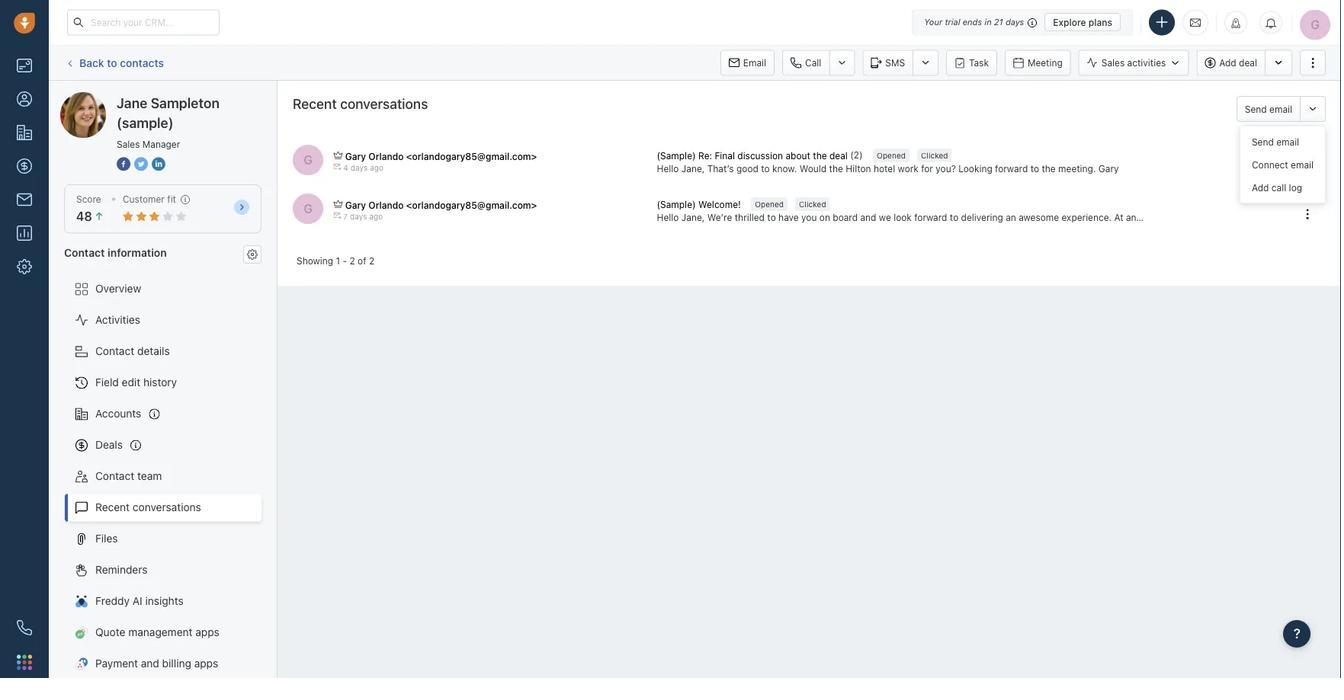 Task type: describe. For each thing, give the bounding box(es) containing it.
your trial ends in 21 days
[[925, 17, 1025, 27]]

hello jane, that's good to know. would the hilton hotel work for you? looking forward to the meeting. gary
[[657, 163, 1120, 174]]

1 vertical spatial recent conversations
[[95, 502, 201, 514]]

add call log
[[1253, 182, 1303, 193]]

activities
[[1128, 58, 1167, 68]]

orlando for (sample) welcome!
[[369, 200, 404, 211]]

know.
[[773, 163, 797, 174]]

forward
[[996, 163, 1029, 174]]

looking
[[959, 163, 993, 174]]

1 horizontal spatial clicked
[[922, 151, 949, 160]]

48 button
[[76, 210, 104, 224]]

outgoing image
[[334, 163, 341, 171]]

gary for (sample) welcome!
[[345, 200, 366, 211]]

contact for contact details
[[95, 345, 134, 358]]

outgoing image
[[334, 212, 341, 220]]

about
[[786, 150, 811, 161]]

billing
[[162, 658, 191, 671]]

accounts
[[95, 408, 141, 420]]

work
[[898, 163, 919, 174]]

2 2 from the left
[[369, 255, 375, 266]]

(sample) welcome! link
[[657, 198, 744, 211]]

deal inside button
[[1240, 58, 1258, 68]]

(sample) re: final discussion about the deal (2)
[[657, 149, 863, 161]]

showing
[[297, 255, 333, 266]]

history
[[143, 377, 177, 389]]

contact information
[[64, 246, 167, 259]]

meeting
[[1028, 58, 1063, 68]]

email image
[[1191, 16, 1202, 29]]

gary orlando <orlandogary85@gmail.com> for (sample) re: final discussion about the deal
[[345, 151, 537, 162]]

call button
[[783, 50, 830, 76]]

your
[[925, 17, 943, 27]]

days for (sample) welcome!
[[350, 213, 367, 221]]

sms
[[886, 58, 906, 68]]

4 days ago
[[344, 164, 384, 172]]

customer fit
[[123, 194, 176, 205]]

sales for sales manager
[[117, 139, 140, 150]]

task
[[970, 58, 989, 68]]

0 vertical spatial opened
[[877, 151, 906, 160]]

hello
[[657, 163, 679, 174]]

details
[[137, 345, 170, 358]]

fit
[[167, 194, 176, 205]]

for
[[922, 163, 934, 174]]

add for add call log
[[1253, 182, 1270, 193]]

payment and billing apps
[[95, 658, 218, 671]]

phone element
[[9, 613, 40, 644]]

1 vertical spatial conversations
[[133, 502, 201, 514]]

<orlandogary85@gmail.com> for (sample) re: final discussion about the deal
[[406, 151, 537, 162]]

orlando for (sample) re: final discussion about the deal
[[369, 151, 404, 162]]

ai
[[133, 595, 142, 608]]

-
[[343, 255, 347, 266]]

call
[[1272, 182, 1287, 193]]

contact details
[[95, 345, 170, 358]]

(sample) re: final discussion about the deal button
[[657, 149, 851, 162]]

2 vertical spatial email
[[1292, 159, 1314, 170]]

<orlandogary85@gmail.com> for (sample) welcome!
[[406, 200, 537, 211]]

deal inside (sample) re: final discussion about the deal (2)
[[830, 150, 848, 161]]

call link
[[783, 50, 830, 76]]

jane sampleton (sample) up manager
[[117, 95, 220, 131]]

1 vertical spatial (sample)
[[117, 114, 174, 131]]

(sample) re: final discussion about the deal link
[[657, 149, 851, 162]]

sms button
[[863, 50, 913, 76]]

gary for (sample) re: final discussion about the deal
[[345, 151, 366, 162]]

quote management apps
[[95, 627, 220, 639]]

manager
[[143, 139, 180, 150]]

send email button
[[1237, 96, 1301, 122]]

contact for contact information
[[64, 246, 105, 259]]

management
[[128, 627, 193, 639]]

days for (sample) re: final discussion about the deal
[[351, 164, 368, 172]]

(sample) welcome! button
[[657, 198, 744, 211]]

meeting button
[[1005, 50, 1072, 76]]

add deal
[[1220, 58, 1258, 68]]

explore plans
[[1054, 17, 1113, 27]]

hotel
[[874, 163, 896, 174]]

1 vertical spatial clicked
[[800, 200, 827, 209]]

4
[[344, 164, 349, 172]]

contact team
[[95, 470, 162, 483]]

ends
[[963, 17, 983, 27]]

you?
[[936, 163, 957, 174]]

the inside (sample) re: final discussion about the deal (2)
[[813, 150, 827, 161]]

information
[[108, 246, 167, 259]]

facebook circled image
[[117, 156, 130, 172]]

files
[[95, 533, 118, 546]]

0 vertical spatial recent conversations
[[293, 95, 428, 112]]

log
[[1290, 182, 1303, 193]]

ago for (sample) re: final discussion about the deal
[[370, 164, 384, 172]]

final
[[715, 150, 735, 161]]

0 horizontal spatial to
[[107, 56, 117, 69]]

field
[[95, 377, 119, 389]]

hilton
[[846, 163, 872, 174]]

payment
[[95, 658, 138, 671]]

freddy
[[95, 595, 130, 608]]

1 vertical spatial recent
[[95, 502, 130, 514]]

0 vertical spatial (sample)
[[173, 92, 216, 105]]

2 horizontal spatial to
[[1031, 163, 1040, 174]]

phone image
[[17, 621, 32, 636]]

back to contacts link
[[64, 51, 165, 75]]

1 horizontal spatial jane
[[117, 95, 148, 111]]

sales activities
[[1102, 58, 1167, 68]]

add for add deal
[[1220, 58, 1237, 68]]

1 2 from the left
[[350, 255, 355, 266]]

call
[[806, 58, 822, 68]]

in
[[985, 17, 992, 27]]

48
[[76, 210, 92, 224]]

(2)
[[851, 149, 863, 160]]

1 horizontal spatial the
[[830, 163, 844, 174]]

meeting.
[[1059, 163, 1097, 174]]

good
[[737, 163, 759, 174]]

2 horizontal spatial the
[[1042, 163, 1056, 174]]

customer
[[123, 194, 165, 205]]

7
[[344, 213, 348, 221]]

edit
[[122, 377, 141, 389]]



Task type: locate. For each thing, give the bounding box(es) containing it.
0 vertical spatial (sample)
[[657, 150, 696, 161]]

1 vertical spatial ago
[[370, 213, 383, 221]]

1 vertical spatial <orlandogary85@gmail.com>
[[406, 200, 537, 211]]

0 horizontal spatial jane
[[91, 92, 114, 105]]

task button
[[947, 50, 998, 76]]

plans
[[1089, 17, 1113, 27]]

mng settings image
[[247, 249, 258, 260]]

0 horizontal spatial the
[[813, 150, 827, 161]]

contact down activities
[[95, 345, 134, 358]]

1
[[336, 255, 340, 266]]

recent conversations up 4 days ago
[[293, 95, 428, 112]]

add inside button
[[1220, 58, 1237, 68]]

sales left activities
[[1102, 58, 1125, 68]]

to right back
[[107, 56, 117, 69]]

1 vertical spatial send
[[1253, 137, 1275, 147]]

sampleton down contacts
[[117, 92, 170, 105]]

sampleton up manager
[[151, 95, 220, 111]]

0 vertical spatial deal
[[1240, 58, 1258, 68]]

send down add deal
[[1246, 104, 1268, 114]]

apps right management
[[196, 627, 220, 639]]

to right the forward
[[1031, 163, 1040, 174]]

explore plans link
[[1045, 13, 1121, 31]]

(sample) down hello
[[657, 199, 696, 210]]

0 vertical spatial apps
[[196, 627, 220, 639]]

1 vertical spatial deal
[[830, 150, 848, 161]]

contact for contact team
[[95, 470, 134, 483]]

team
[[137, 470, 162, 483]]

connect email
[[1253, 159, 1314, 170]]

send inside button
[[1246, 104, 1268, 114]]

1 vertical spatial (sample)
[[657, 199, 696, 210]]

reminders
[[95, 564, 148, 577]]

0 vertical spatial email
[[1270, 104, 1293, 114]]

Search your CRM... text field
[[67, 10, 220, 35]]

1 (sample) from the top
[[657, 150, 696, 161]]

clicked
[[922, 151, 949, 160], [800, 200, 827, 209]]

of
[[358, 255, 367, 266]]

1 horizontal spatial opened
[[877, 151, 906, 160]]

deals
[[95, 439, 123, 452]]

jane down contacts
[[117, 95, 148, 111]]

apps
[[196, 627, 220, 639], [194, 658, 218, 671]]

quote
[[95, 627, 125, 639]]

sales for sales activities
[[1102, 58, 1125, 68]]

0 horizontal spatial deal
[[830, 150, 848, 161]]

0 vertical spatial days
[[1006, 17, 1025, 27]]

showing 1 - 2 of 2
[[297, 255, 375, 266]]

back
[[79, 56, 104, 69]]

(sample) inside button
[[657, 199, 696, 210]]

deal up send email button
[[1240, 58, 1258, 68]]

send email up connect at the right top
[[1253, 137, 1300, 147]]

1 orlando from the top
[[369, 151, 404, 162]]

orlando up '7 days ago'
[[369, 200, 404, 211]]

sales
[[1102, 58, 1125, 68], [117, 139, 140, 150]]

0 horizontal spatial recent conversations
[[95, 502, 201, 514]]

days
[[1006, 17, 1025, 27], [351, 164, 368, 172], [350, 213, 367, 221]]

2 vertical spatial contact
[[95, 470, 134, 483]]

1 horizontal spatial add
[[1253, 182, 1270, 193]]

1 vertical spatial email
[[1277, 137, 1300, 147]]

0 vertical spatial send
[[1246, 104, 1268, 114]]

1 vertical spatial send email
[[1253, 137, 1300, 147]]

send email inside button
[[1246, 104, 1293, 114]]

linkedin circled image
[[152, 156, 166, 172]]

(sample) up hello
[[657, 150, 696, 161]]

(sample) up manager
[[173, 92, 216, 105]]

1 <orlandogary85@gmail.com> from the top
[[406, 151, 537, 162]]

2 vertical spatial days
[[350, 213, 367, 221]]

(sample)
[[173, 92, 216, 105], [117, 114, 174, 131]]

0 vertical spatial contact
[[64, 246, 105, 259]]

(sample) for (sample) welcome!
[[657, 199, 696, 210]]

0 horizontal spatial recent
[[95, 502, 130, 514]]

add deal button
[[1197, 50, 1266, 76]]

1 horizontal spatial to
[[762, 163, 770, 174]]

sampleton
[[117, 92, 170, 105], [151, 95, 220, 111]]

recent up files
[[95, 502, 130, 514]]

apps right billing
[[194, 658, 218, 671]]

0 horizontal spatial clicked
[[800, 200, 827, 209]]

orlando
[[369, 151, 404, 162], [369, 200, 404, 211]]

1 vertical spatial days
[[351, 164, 368, 172]]

1 gary orlando <orlandogary85@gmail.com> from the top
[[345, 151, 537, 162]]

1 vertical spatial opened
[[755, 200, 784, 209]]

0 vertical spatial sales
[[1102, 58, 1125, 68]]

gary up 4 days ago
[[345, 151, 366, 162]]

0 vertical spatial conversations
[[340, 95, 428, 112]]

insights
[[145, 595, 184, 608]]

2 right of
[[369, 255, 375, 266]]

opened up hello jane, that's good to know. would the hilton hotel work for you? looking forward to the meeting. gary
[[877, 151, 906, 160]]

0 vertical spatial recent
[[293, 95, 337, 112]]

trial
[[946, 17, 961, 27]]

clicked up for
[[922, 151, 949, 160]]

1 vertical spatial contact
[[95, 345, 134, 358]]

the
[[813, 150, 827, 161], [830, 163, 844, 174], [1042, 163, 1056, 174]]

recent
[[293, 95, 337, 112], [95, 502, 130, 514]]

2 orlando from the top
[[369, 200, 404, 211]]

1 horizontal spatial 2
[[369, 255, 375, 266]]

gary right meeting.
[[1099, 163, 1120, 174]]

gary up '7 days ago'
[[345, 200, 366, 211]]

days right 7
[[350, 213, 367, 221]]

(sample) up sales manager
[[117, 114, 174, 131]]

1 vertical spatial apps
[[194, 658, 218, 671]]

2 vertical spatial gary
[[345, 200, 366, 211]]

ago right 7
[[370, 213, 383, 221]]

gary
[[345, 151, 366, 162], [1099, 163, 1120, 174], [345, 200, 366, 211]]

0 vertical spatial gary orlando <orlandogary85@gmail.com>
[[345, 151, 537, 162]]

0 vertical spatial ago
[[370, 164, 384, 172]]

email
[[1270, 104, 1293, 114], [1277, 137, 1300, 147], [1292, 159, 1314, 170]]

7 days ago
[[344, 213, 383, 221]]

1 horizontal spatial conversations
[[340, 95, 428, 112]]

(sample) welcome!
[[657, 199, 741, 210]]

opened down know.
[[755, 200, 784, 209]]

0 horizontal spatial 2
[[350, 255, 355, 266]]

2
[[350, 255, 355, 266], [369, 255, 375, 266]]

to down discussion
[[762, 163, 770, 174]]

jane
[[91, 92, 114, 105], [117, 95, 148, 111]]

2 right '-'
[[350, 255, 355, 266]]

sales up facebook circled icon
[[117, 139, 140, 150]]

1 vertical spatial gary
[[1099, 163, 1120, 174]]

the up would
[[813, 150, 827, 161]]

0 horizontal spatial sales
[[117, 139, 140, 150]]

<orlandogary85@gmail.com>
[[406, 151, 537, 162], [406, 200, 537, 211]]

freshworks switcher image
[[17, 656, 32, 671]]

2 (sample) from the top
[[657, 199, 696, 210]]

conversations up 4 days ago
[[340, 95, 428, 112]]

freddy ai insights
[[95, 595, 184, 608]]

email button
[[721, 50, 775, 76]]

gary orlando <orlandogary85@gmail.com> for (sample) welcome!
[[345, 200, 537, 211]]

0 vertical spatial orlando
[[369, 151, 404, 162]]

1 horizontal spatial recent
[[293, 95, 337, 112]]

twitter circled image
[[134, 156, 148, 172]]

email inside button
[[1270, 104, 1293, 114]]

welcome!
[[699, 199, 741, 210]]

jane sampleton (sample) down contacts
[[91, 92, 216, 105]]

deal left (2)
[[830, 150, 848, 161]]

2 gary orlando <orlandogary85@gmail.com> from the top
[[345, 200, 537, 211]]

1 vertical spatial gary orlando <orlandogary85@gmail.com>
[[345, 200, 537, 211]]

re:
[[699, 150, 713, 161]]

days right 21
[[1006, 17, 1025, 27]]

0 horizontal spatial add
[[1220, 58, 1237, 68]]

orlando up 4 days ago
[[369, 151, 404, 162]]

0 vertical spatial clicked
[[922, 151, 949, 160]]

jane sampleton (sample)
[[91, 92, 216, 105], [117, 95, 220, 131]]

gary orlando <orlandogary85@gmail.com>
[[345, 151, 537, 162], [345, 200, 537, 211]]

0 vertical spatial <orlandogary85@gmail.com>
[[406, 151, 537, 162]]

0 horizontal spatial opened
[[755, 200, 784, 209]]

0 vertical spatial gary
[[345, 151, 366, 162]]

1 horizontal spatial recent conversations
[[293, 95, 428, 112]]

(sample) inside (sample) re: final discussion about the deal (2)
[[657, 150, 696, 161]]

(sample)
[[657, 150, 696, 161], [657, 199, 696, 210]]

send
[[1246, 104, 1268, 114], [1253, 137, 1275, 147]]

1 horizontal spatial sales
[[1102, 58, 1125, 68]]

connect
[[1253, 159, 1289, 170]]

the left hilton at the right
[[830, 163, 844, 174]]

(sample) for (sample) re: final discussion about the deal (2)
[[657, 150, 696, 161]]

0 horizontal spatial conversations
[[133, 502, 201, 514]]

the left meeting.
[[1042, 163, 1056, 174]]

ago
[[370, 164, 384, 172], [370, 213, 383, 221]]

ago right 4
[[370, 164, 384, 172]]

jane down back
[[91, 92, 114, 105]]

1 vertical spatial add
[[1253, 182, 1270, 193]]

conversations
[[340, 95, 428, 112], [133, 502, 201, 514]]

recent conversations down team
[[95, 502, 201, 514]]

recent up outgoing icon
[[293, 95, 337, 112]]

contact down the 48
[[64, 246, 105, 259]]

discussion
[[738, 150, 784, 161]]

ago for (sample) welcome!
[[370, 213, 383, 221]]

0 vertical spatial add
[[1220, 58, 1237, 68]]

that's
[[708, 163, 734, 174]]

days right 4
[[351, 164, 368, 172]]

jane,
[[682, 163, 705, 174]]

sales manager
[[117, 139, 180, 150]]

would
[[800, 163, 827, 174]]

clicked down would
[[800, 200, 827, 209]]

2 <orlandogary85@gmail.com> from the top
[[406, 200, 537, 211]]

add
[[1220, 58, 1237, 68], [1253, 182, 1270, 193]]

1 vertical spatial sales
[[117, 139, 140, 150]]

deal
[[1240, 58, 1258, 68], [830, 150, 848, 161]]

send up connect at the right top
[[1253, 137, 1275, 147]]

explore
[[1054, 17, 1087, 27]]

0 vertical spatial send email
[[1246, 104, 1293, 114]]

1 vertical spatial orlando
[[369, 200, 404, 211]]

1 horizontal spatial deal
[[1240, 58, 1258, 68]]

conversations down team
[[133, 502, 201, 514]]

contact down deals
[[95, 470, 134, 483]]

send email down add deal
[[1246, 104, 1293, 114]]

score
[[76, 194, 101, 205]]

contacts
[[120, 56, 164, 69]]

field edit history
[[95, 377, 177, 389]]

and
[[141, 658, 159, 671]]



Task type: vqa. For each thing, say whether or not it's contained in the screenshot.
topmost garyorlando+cej56ox@tjmaxx-org.freshworksmail.com
no



